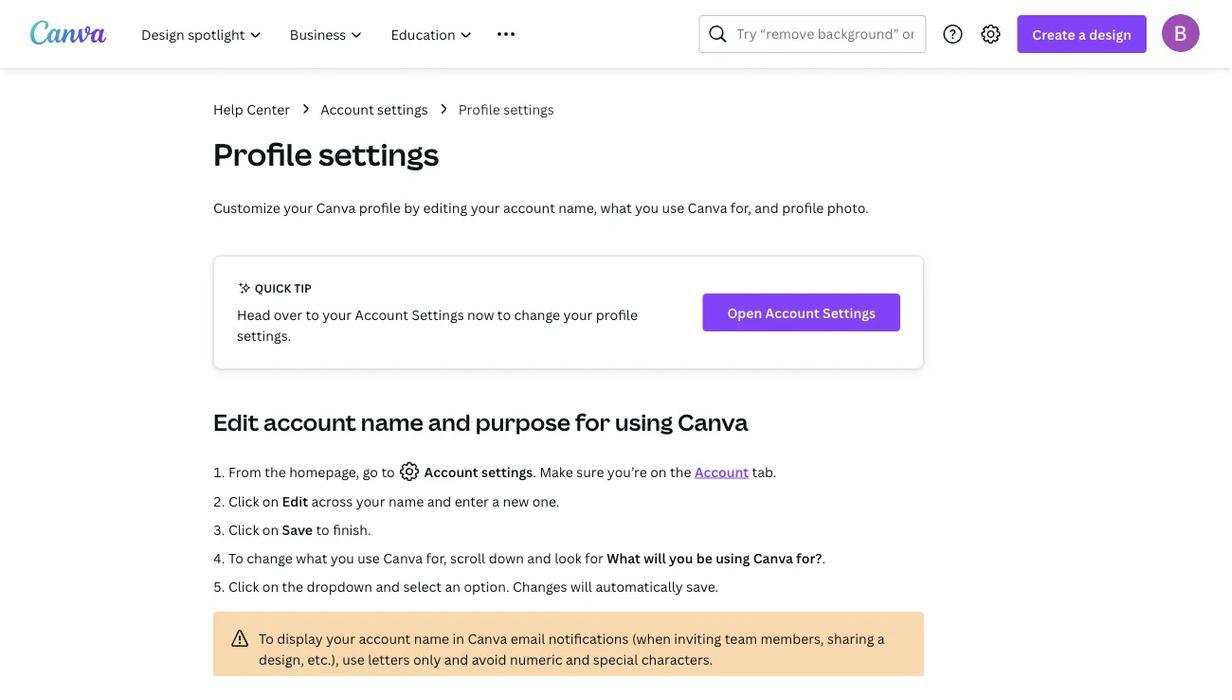 Task type: describe. For each thing, give the bounding box(es) containing it.
1 horizontal spatial using
[[716, 549, 750, 567]]

and left purpose
[[428, 407, 471, 438]]

change inside head over to your account settings now to change your profile settings.
[[514, 306, 560, 324]]

0 horizontal spatial a
[[492, 492, 499, 510]]

make
[[540, 463, 573, 481]]

click for click on the dropdown and select an option. changes will automatically save.
[[228, 578, 259, 596]]

to for to display your account name in canva email notifications (when inviting team members, sharing a design, etc.), use letters only and avoid numeric and special characters.
[[259, 630, 274, 648]]

quick tip
[[252, 280, 312, 296]]

open
[[727, 304, 762, 322]]

help
[[213, 100, 243, 118]]

inviting
[[674, 630, 721, 648]]

customize
[[213, 199, 280, 217]]

and down notifications
[[566, 651, 590, 669]]

dropdown
[[307, 578, 372, 596]]

option.
[[464, 578, 509, 596]]

a inside to display your account name in canva email notifications (when inviting team members, sharing a design, etc.), use letters only and avoid numeric and special characters.
[[877, 630, 885, 648]]

canva inside to display your account name in canva email notifications (when inviting team members, sharing a design, etc.), use letters only and avoid numeric and special characters.
[[468, 630, 507, 648]]

0 vertical spatial account settings
[[320, 100, 428, 118]]

1 vertical spatial will
[[571, 578, 592, 596]]

look
[[555, 549, 582, 567]]

select
[[403, 578, 442, 596]]

letters
[[368, 651, 410, 669]]

account inside 'account settings' link
[[320, 100, 374, 118]]

to right the "now" at top left
[[497, 306, 511, 324]]

1 horizontal spatial profile settings
[[458, 100, 554, 118]]

display
[[277, 630, 323, 648]]

create a design
[[1032, 25, 1132, 43]]

account left the tab.
[[695, 463, 749, 481]]

click for click on edit across your name and enter a new one.
[[228, 492, 259, 510]]

0 vertical spatial for,
[[731, 199, 751, 217]]

edit account name and purpose for using canva
[[213, 407, 748, 438]]

scroll
[[450, 549, 485, 567]]

to for to change what you use canva for, scroll down and look for what will you be using canva for? .
[[228, 549, 243, 567]]

over
[[274, 306, 302, 324]]

save
[[282, 521, 313, 539]]

avoid
[[472, 651, 507, 669]]

finish.
[[333, 521, 371, 539]]

1 horizontal spatial will
[[644, 549, 666, 567]]

one.
[[532, 492, 560, 510]]

down
[[489, 549, 524, 567]]

and left 'select'
[[376, 578, 400, 596]]

create
[[1032, 25, 1075, 43]]

and left 'photo.'
[[755, 199, 779, 217]]

click on save to finish.
[[228, 521, 371, 539]]

click for click on save to finish.
[[228, 521, 259, 539]]

on for click on edit across your name and enter a new one.
[[262, 492, 279, 510]]

homepage,
[[289, 463, 359, 481]]

settings.
[[237, 326, 291, 344]]

0 horizontal spatial account
[[264, 407, 356, 438]]

1 vertical spatial use
[[358, 549, 380, 567]]

open account settings link
[[703, 294, 900, 332]]

changes
[[513, 578, 567, 596]]

members,
[[760, 630, 824, 648]]

2 horizontal spatial profile
[[782, 199, 824, 217]]

to right go
[[381, 463, 395, 481]]

account up enter
[[424, 463, 478, 481]]

quick
[[255, 280, 291, 296]]

etc.),
[[307, 651, 339, 669]]

1 vertical spatial account settings
[[421, 463, 533, 481]]

to display your account name in canva email notifications (when inviting team members, sharing a design, etc.), use letters only and avoid numeric and special characters.
[[259, 630, 885, 669]]

use inside to display your account name in canva email notifications (when inviting team members, sharing a design, etc.), use letters only and avoid numeric and special characters.
[[342, 651, 365, 669]]

name inside to display your account name in canva email notifications (when inviting team members, sharing a design, etc.), use letters only and avoid numeric and special characters.
[[414, 630, 449, 648]]

editing
[[423, 199, 467, 217]]

profile settings link
[[458, 99, 554, 119]]

sharing
[[827, 630, 874, 648]]

from the homepage, go to
[[228, 463, 398, 481]]

1 horizontal spatial you
[[635, 199, 659, 217]]

center
[[247, 100, 290, 118]]

1 vertical spatial for
[[585, 549, 604, 567]]

what
[[607, 549, 640, 567]]

1 vertical spatial profile settings
[[213, 134, 439, 175]]

on for click on the dropdown and select an option. changes will automatically save.
[[262, 578, 279, 596]]

the left account link
[[670, 463, 691, 481]]



Task type: locate. For each thing, give the bounding box(es) containing it.
account up letters at bottom
[[359, 630, 411, 648]]

1 vertical spatial for,
[[426, 549, 447, 567]]

account inside open account settings link
[[765, 304, 820, 322]]

on right you're
[[650, 463, 667, 481]]

a right sharing
[[877, 630, 885, 648]]

account right over
[[355, 306, 408, 324]]

be
[[696, 549, 713, 567]]

0 horizontal spatial edit
[[213, 407, 259, 438]]

0 horizontal spatial profile
[[213, 134, 312, 175]]

account settings link
[[320, 99, 428, 119]]

1 vertical spatial to
[[259, 630, 274, 648]]

1 horizontal spatial to
[[259, 630, 274, 648]]

1 vertical spatial using
[[716, 549, 750, 567]]

by
[[404, 199, 420, 217]]

0 vertical spatial profile
[[458, 100, 500, 118]]

to change what you use canva for, scroll down and look for what will you be using canva for? .
[[228, 549, 826, 567]]

0 vertical spatial use
[[662, 199, 684, 217]]

for
[[575, 407, 610, 438], [585, 549, 604, 567]]

the
[[265, 463, 286, 481], [670, 463, 691, 481], [282, 578, 303, 596]]

edit up save
[[282, 492, 308, 510]]

will right what
[[644, 549, 666, 567]]

head over to your account settings now to change your profile settings.
[[237, 306, 638, 344]]

0 horizontal spatial profile settings
[[213, 134, 439, 175]]

to
[[306, 306, 319, 324], [497, 306, 511, 324], [381, 463, 395, 481], [316, 521, 330, 539]]

on up click on save to finish.
[[262, 492, 279, 510]]

to up 'design,' at the bottom left of the page
[[259, 630, 274, 648]]

2 vertical spatial click
[[228, 578, 259, 596]]

account inside head over to your account settings now to change your profile settings.
[[355, 306, 408, 324]]

0 horizontal spatial will
[[571, 578, 592, 596]]

tab.
[[752, 463, 776, 481]]

create a design button
[[1017, 15, 1147, 53]]

edit up from
[[213, 407, 259, 438]]

0 horizontal spatial change
[[247, 549, 293, 567]]

. left "make"
[[533, 463, 536, 481]]

notifications
[[548, 630, 629, 648]]

using up the . make sure you're on the account tab.
[[615, 407, 673, 438]]

team
[[725, 630, 757, 648]]

1 horizontal spatial change
[[514, 306, 560, 324]]

for?
[[796, 549, 822, 567]]

only
[[413, 651, 441, 669]]

for right look
[[585, 549, 604, 567]]

on up display
[[262, 578, 279, 596]]

across
[[311, 492, 353, 510]]

you're
[[607, 463, 647, 481]]

design,
[[259, 651, 304, 669]]

2 horizontal spatial you
[[669, 549, 693, 567]]

1 vertical spatial profile
[[213, 134, 312, 175]]

and up changes
[[527, 549, 551, 567]]

name up go
[[361, 407, 423, 438]]

1 horizontal spatial a
[[877, 630, 885, 648]]

account left name,
[[503, 199, 555, 217]]

your
[[284, 199, 313, 217], [471, 199, 500, 217], [322, 306, 352, 324], [563, 306, 593, 324], [356, 492, 385, 510], [326, 630, 355, 648]]

the right from
[[265, 463, 286, 481]]

0 horizontal spatial using
[[615, 407, 673, 438]]

email
[[511, 630, 545, 648]]

name
[[361, 407, 423, 438], [388, 492, 424, 510], [414, 630, 449, 648]]

account
[[503, 199, 555, 217], [264, 407, 356, 438], [359, 630, 411, 648]]

tip
[[294, 280, 312, 296]]

the left dropdown
[[282, 578, 303, 596]]

to down click on save to finish.
[[228, 549, 243, 567]]

settings
[[377, 100, 428, 118], [503, 100, 554, 118], [318, 134, 439, 175], [481, 463, 533, 481]]

profile
[[458, 100, 500, 118], [213, 134, 312, 175]]

and down in at the bottom left
[[444, 651, 468, 669]]

new
[[503, 492, 529, 510]]

bob builder image
[[1162, 14, 1200, 52]]

what down click on save to finish.
[[296, 549, 327, 567]]

you right name,
[[635, 199, 659, 217]]

to inside to display your account name in canva email notifications (when inviting team members, sharing a design, etc.), use letters only and avoid numeric and special characters.
[[259, 630, 274, 648]]

change
[[514, 306, 560, 324], [247, 549, 293, 567]]

click on the dropdown and select an option. changes will automatically save.
[[228, 578, 719, 596]]

photo.
[[827, 199, 869, 217]]

you up dropdown
[[331, 549, 354, 567]]

special
[[593, 651, 638, 669]]

3 click from the top
[[228, 578, 259, 596]]

will down look
[[571, 578, 592, 596]]

customize your canva profile by editing your account name, what you use canva for, and profile photo.
[[213, 199, 869, 217]]

0 vertical spatial what
[[600, 199, 632, 217]]

1 horizontal spatial profile
[[458, 100, 500, 118]]

0 vertical spatial profile settings
[[458, 100, 554, 118]]

0 vertical spatial will
[[644, 549, 666, 567]]

0 vertical spatial click
[[228, 492, 259, 510]]

for up sure
[[575, 407, 610, 438]]

edit
[[213, 407, 259, 438], [282, 492, 308, 510]]

account
[[320, 100, 374, 118], [765, 304, 820, 322], [355, 306, 408, 324], [424, 463, 478, 481], [695, 463, 749, 481]]

for,
[[731, 199, 751, 217], [426, 549, 447, 567]]

to
[[228, 549, 243, 567], [259, 630, 274, 648]]

2 vertical spatial account
[[359, 630, 411, 648]]

1 vertical spatial change
[[247, 549, 293, 567]]

a inside dropdown button
[[1078, 25, 1086, 43]]

0 vertical spatial name
[[361, 407, 423, 438]]

1 horizontal spatial profile
[[596, 306, 638, 324]]

account link
[[695, 463, 749, 481]]

profile inside head over to your account settings now to change your profile settings.
[[596, 306, 638, 324]]

2 vertical spatial name
[[414, 630, 449, 648]]

and left enter
[[427, 492, 451, 510]]

you
[[635, 199, 659, 217], [331, 549, 354, 567], [669, 549, 693, 567]]

1 vertical spatial edit
[[282, 492, 308, 510]]

click on edit across your name and enter a new one.
[[228, 492, 560, 510]]

now
[[467, 306, 494, 324]]

2 click from the top
[[228, 521, 259, 539]]

will
[[644, 549, 666, 567], [571, 578, 592, 596]]

characters.
[[641, 651, 713, 669]]

help center
[[213, 100, 290, 118]]

0 vertical spatial using
[[615, 407, 673, 438]]

an
[[445, 578, 461, 596]]

0 horizontal spatial settings
[[412, 306, 464, 324]]

design
[[1089, 25, 1132, 43]]

from
[[228, 463, 261, 481]]

account settings
[[320, 100, 428, 118], [421, 463, 533, 481]]

open account settings
[[727, 304, 876, 322]]

(when
[[632, 630, 671, 648]]

0 horizontal spatial profile
[[359, 199, 401, 217]]

save.
[[686, 578, 719, 596]]

automatically
[[595, 578, 683, 596]]

on left save
[[262, 521, 279, 539]]

0 horizontal spatial .
[[533, 463, 536, 481]]

2 vertical spatial a
[[877, 630, 885, 648]]

a
[[1078, 25, 1086, 43], [492, 492, 499, 510], [877, 630, 885, 648]]

0 vertical spatial account
[[503, 199, 555, 217]]

0 vertical spatial change
[[514, 306, 560, 324]]

account right center at the left
[[320, 100, 374, 118]]

0 vertical spatial for
[[575, 407, 610, 438]]

top level navigation element
[[129, 15, 653, 53], [129, 15, 653, 53]]

change right the "now" at top left
[[514, 306, 560, 324]]

1 vertical spatial what
[[296, 549, 327, 567]]

0 vertical spatial a
[[1078, 25, 1086, 43]]

in
[[453, 630, 464, 648]]

0 horizontal spatial you
[[331, 549, 354, 567]]

profile
[[359, 199, 401, 217], [782, 199, 824, 217], [596, 306, 638, 324]]

account right 'open'
[[765, 304, 820, 322]]

1 vertical spatial .
[[822, 549, 826, 567]]

0 vertical spatial to
[[228, 549, 243, 567]]

.
[[533, 463, 536, 481], [822, 549, 826, 567]]

on for click on save to finish.
[[262, 521, 279, 539]]

using right be
[[716, 549, 750, 567]]

sure
[[576, 463, 604, 481]]

head
[[237, 306, 270, 324]]

what right name,
[[600, 199, 632, 217]]

1 click from the top
[[228, 492, 259, 510]]

1 vertical spatial name
[[388, 492, 424, 510]]

numeric
[[510, 651, 562, 669]]

1 horizontal spatial account
[[359, 630, 411, 648]]

account inside to display your account name in canva email notifications (when inviting team members, sharing a design, etc.), use letters only and avoid numeric and special characters.
[[359, 630, 411, 648]]

settings inside head over to your account settings now to change your profile settings.
[[412, 306, 464, 324]]

1 vertical spatial a
[[492, 492, 499, 510]]

name,
[[558, 199, 597, 217]]

a left new
[[492, 492, 499, 510]]

click
[[228, 492, 259, 510], [228, 521, 259, 539], [228, 578, 259, 596]]

0 vertical spatial edit
[[213, 407, 259, 438]]

2 horizontal spatial a
[[1078, 25, 1086, 43]]

to right save
[[316, 521, 330, 539]]

change down save
[[247, 549, 293, 567]]

to right over
[[306, 306, 319, 324]]

canva
[[316, 199, 356, 217], [688, 199, 727, 217], [678, 407, 748, 438], [383, 549, 423, 567], [753, 549, 793, 567], [468, 630, 507, 648]]

0 vertical spatial .
[[533, 463, 536, 481]]

1 horizontal spatial for,
[[731, 199, 751, 217]]

purpose
[[475, 407, 570, 438]]

1 horizontal spatial .
[[822, 549, 826, 567]]

0 horizontal spatial to
[[228, 549, 243, 567]]

1 horizontal spatial settings
[[823, 304, 876, 322]]

1 vertical spatial click
[[228, 521, 259, 539]]

click down from
[[228, 492, 259, 510]]

enter
[[455, 492, 489, 510]]

1 horizontal spatial what
[[600, 199, 632, 217]]

1 horizontal spatial edit
[[282, 492, 308, 510]]

account up "from the homepage, go to"
[[264, 407, 356, 438]]

help center link
[[213, 99, 290, 119]]

2 vertical spatial use
[[342, 651, 365, 669]]

settings
[[823, 304, 876, 322], [412, 306, 464, 324]]

2 horizontal spatial account
[[503, 199, 555, 217]]

. up members,
[[822, 549, 826, 567]]

click down click on save to finish.
[[228, 578, 259, 596]]

1 vertical spatial account
[[264, 407, 356, 438]]

. make sure you're on the account tab.
[[533, 463, 776, 481]]

profile settings
[[458, 100, 554, 118], [213, 134, 439, 175]]

0 horizontal spatial what
[[296, 549, 327, 567]]

0 horizontal spatial for,
[[426, 549, 447, 567]]

what
[[600, 199, 632, 217], [296, 549, 327, 567]]

click left save
[[228, 521, 259, 539]]

name left enter
[[388, 492, 424, 510]]

you left be
[[669, 549, 693, 567]]

Try "remove background" or "brand kit" search field
[[737, 16, 914, 52]]

your inside to display your account name in canva email notifications (when inviting team members, sharing a design, etc.), use letters only and avoid numeric and special characters.
[[326, 630, 355, 648]]

a left design at right top
[[1078, 25, 1086, 43]]

on
[[650, 463, 667, 481], [262, 492, 279, 510], [262, 521, 279, 539], [262, 578, 279, 596]]

name up only
[[414, 630, 449, 648]]

go
[[363, 463, 378, 481]]

and
[[755, 199, 779, 217], [428, 407, 471, 438], [427, 492, 451, 510], [527, 549, 551, 567], [376, 578, 400, 596], [444, 651, 468, 669], [566, 651, 590, 669]]

using
[[615, 407, 673, 438], [716, 549, 750, 567]]



Task type: vqa. For each thing, say whether or not it's contained in the screenshot.
left Will
yes



